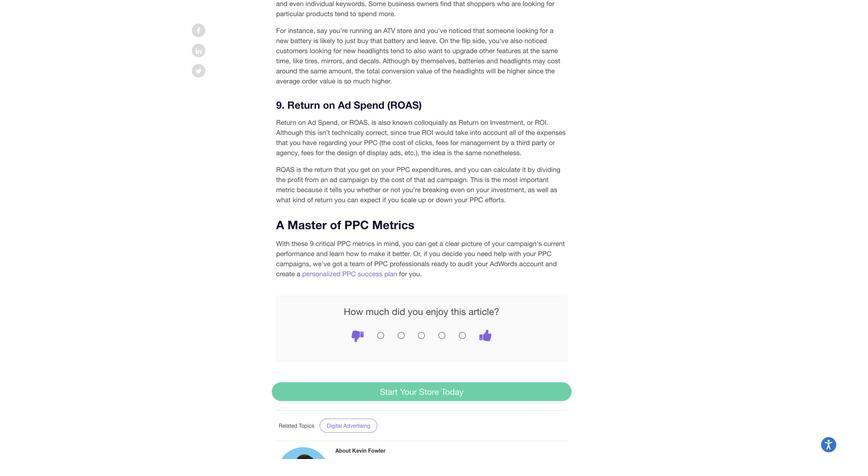 Task type: describe. For each thing, give the bounding box(es) containing it.
the down regarding
[[326, 149, 335, 157]]

time,
[[276, 57, 291, 65]]

roas
[[276, 166, 295, 174]]

cost inside for instance, say you're running an atv store and you've noticed that someone looking for a new battery is likely to just buy that battery and leave. on the flip side, you've also noticed customers looking for new headlights tend to also want to upgrade other features at the same time, like tires, mirrors, and decals. although by themselves, batteries and headlights may cost around the same amount, the total conversion value of the headlights will be higher since the average order value is so much higher.
[[548, 57, 561, 65]]

important
[[520, 176, 549, 184]]

like
[[293, 57, 303, 65]]

how much did you enjoy this article?
[[344, 306, 500, 317]]

1 battery from the left
[[291, 37, 312, 44]]

0 vertical spatial it
[[523, 166, 526, 174]]

tend
[[391, 47, 404, 54]]

for instance, say you're running an atv store and you've noticed that someone looking for a new battery is likely to just buy that battery and leave. on the flip side, you've also noticed customers looking for new headlights tend to also want to upgrade other features at the same time, like tires, mirrors, and decals. although by themselves, batteries and headlights may cost around the same amount, the total conversion value of the headlights will be higher since the average order value is so much higher.
[[276, 26, 561, 85]]

the down themselves,
[[442, 67, 452, 75]]

on up into
[[481, 119, 489, 126]]

1 horizontal spatial as
[[528, 186, 535, 194]]

related
[[279, 423, 298, 429]]

did
[[392, 306, 406, 317]]

0 vertical spatial return
[[315, 166, 333, 174]]

0 horizontal spatial it
[[325, 186, 328, 194]]

1 horizontal spatial you've
[[489, 37, 509, 44]]

if inside roas is the return that you get on your ppc expenditures, and you can calculate it by dividing the profit from an ad campaign by the cost of that ad campaign. this is the most important metric because it tells you whether or not you're breaking even on your investment, as well as what kind of return you can expect if you scale up or down your ppc efforts.
[[383, 196, 386, 204]]

technically
[[332, 129, 364, 137]]

start your store today
[[380, 387, 464, 397]]

themselves,
[[421, 57, 457, 65]]

the right idea
[[454, 149, 464, 157]]

third
[[517, 139, 530, 147]]

to left just on the top of the page
[[337, 37, 343, 44]]

ppc up the metrics
[[345, 218, 369, 232]]

plan
[[385, 270, 397, 278]]

your inside return on ad spend, or roas, is also known colloquially as return on investment, or roi. although this isn't technically correct, since true roi would take into account all of the expenses that you have regarding your ppc (the cost of clicks, fees for management by a third party or agency, fees for the design of display ads, etc.), the idea is the same nonetheless.
[[349, 139, 362, 147]]

and inside roas is the return that you get on your ppc expenditures, and you can calculate it by dividing the profit from an ad campaign by the cost of that ad campaign. this is the most important metric because it tells you whether or not you're breaking even on your investment, as well as what kind of return you can expect if you scale up or down your ppc efforts.
[[455, 166, 466, 174]]

0 vertical spatial fees
[[436, 139, 449, 147]]

is up the profit
[[297, 166, 302, 174]]

return down 9.
[[276, 119, 297, 126]]

expect
[[360, 196, 381, 204]]

expenditures,
[[412, 166, 453, 174]]

0 vertical spatial value
[[417, 67, 433, 75]]

from
[[305, 176, 319, 184]]

your down 'even'
[[455, 196, 468, 204]]

leave.
[[420, 37, 438, 44]]

take
[[456, 129, 469, 137]]

or up technically
[[342, 119, 348, 126]]

of up scale
[[407, 176, 412, 184]]

the down clicks,
[[422, 149, 431, 157]]

the down roas
[[276, 176, 286, 184]]

1 vertical spatial can
[[348, 196, 359, 204]]

average
[[276, 77, 300, 85]]

that down expenditures, at top
[[414, 176, 426, 184]]

of right all
[[518, 129, 524, 137]]

efforts.
[[485, 196, 506, 204]]

the up whether
[[380, 176, 390, 184]]

9. return on ad spend (roas)
[[276, 99, 422, 111]]

twitter image
[[196, 68, 202, 75]]

on up spend,
[[323, 99, 335, 111]]

with
[[276, 240, 290, 247]]

regarding
[[319, 139, 347, 147]]

is right idea
[[448, 149, 452, 157]]

0 vertical spatial headlights
[[358, 47, 389, 54]]

2 ad from the left
[[428, 176, 435, 184]]

known
[[393, 119, 413, 126]]

your down this at the top right of the page
[[476, 186, 490, 194]]

roas,
[[350, 119, 370, 126]]

even
[[451, 186, 465, 194]]

if inside with these 9 critical ppc metrics in mind, you can get a clear picture of your campaign's current performance and learn how to make it better. or, if you decide you need help with your ppc campaigns, we've got a team of ppc professionals ready to audit your adwords account and create a
[[424, 250, 428, 258]]

of down because at the left top
[[307, 196, 313, 204]]

the right the at
[[531, 47, 540, 54]]

topics
[[299, 423, 315, 429]]

account inside return on ad spend, or roas, is also known colloquially as return on investment, or roi. although this isn't technically correct, since true roi would take into account all of the expenses that you have regarding your ppc (the cost of clicks, fees for management by a third party or agency, fees for the design of display ads, etc.), the idea is the same nonetheless.
[[483, 129, 508, 137]]

metrics
[[353, 240, 375, 247]]

management
[[461, 139, 500, 147]]

for down take
[[451, 139, 459, 147]]

have
[[303, 139, 317, 147]]

linkedin image
[[196, 48, 202, 55]]

personalized ppc success plan for you.
[[302, 270, 422, 278]]

personalized ppc success plan link
[[302, 270, 397, 278]]

on
[[440, 37, 449, 44]]

you down not
[[388, 196, 399, 204]]

with these 9 critical ppc metrics in mind, you can get a clear picture of your campaign's current performance and learn how to make it better. or, if you decide you need help with your ppc campaigns, we've got a team of ppc professionals ready to audit your adwords account and create a
[[276, 240, 565, 278]]

for
[[276, 26, 286, 34]]

that up side,
[[474, 26, 485, 34]]

on down this at the top right of the page
[[467, 186, 475, 194]]

you're inside for instance, say you're running an atv store and you've noticed that someone looking for a new battery is likely to just buy that battery and leave. on the flip side, you've also noticed customers looking for new headlights tend to also want to upgrade other features at the same time, like tires, mirrors, and decals. although by themselves, batteries and headlights may cost around the same amount, the total conversion value of the headlights will be higher since the average order value is so much higher.
[[330, 26, 348, 34]]

batteries
[[459, 57, 485, 65]]

(the
[[380, 139, 391, 147]]

how
[[344, 306, 363, 317]]

2 horizontal spatial as
[[551, 186, 558, 194]]

is up correct,
[[372, 119, 377, 126]]

and down 'store'
[[407, 37, 418, 44]]

return up take
[[459, 119, 479, 126]]

since inside return on ad spend, or roas, is also known colloquially as return on investment, or roi. although this isn't technically correct, since true roi would take into account all of the expenses that you have regarding your ppc (the cost of clicks, fees for management by a third party or agency, fees for the design of display ads, etc.), the idea is the same nonetheless.
[[391, 129, 407, 137]]

as inside return on ad spend, or roas, is also known colloquially as return on investment, or roi. although this isn't technically correct, since true roi would take into account all of the expenses that you have regarding your ppc (the cost of clicks, fees for management by a third party or agency, fees for the design of display ads, etc.), the idea is the same nonetheless.
[[450, 119, 457, 126]]

you inside return on ad spend, or roas, is also known colloquially as return on investment, or roi. although this isn't technically correct, since true roi would take into account all of the expenses that you have regarding your ppc (the cost of clicks, fees for management by a third party or agency, fees for the design of display ads, etc.), the idea is the same nonetheless.
[[290, 139, 301, 147]]

and down 'current'
[[546, 260, 557, 268]]

that inside return on ad spend, or roas, is also known colloquially as return on investment, or roi. although this isn't technically correct, since true roi would take into account all of the expenses that you have regarding your ppc (the cost of clicks, fees for management by a third party or agency, fees for the design of display ads, etc.), the idea is the same nonetheless.
[[276, 139, 288, 147]]

much inside for instance, say you're running an atv store and you've noticed that someone looking for a new battery is likely to just buy that battery and leave. on the flip side, you've also noticed customers looking for new headlights tend to also want to upgrade other features at the same time, like tires, mirrors, and decals. although by themselves, batteries and headlights may cost around the same amount, the total conversion value of the headlights will be higher since the average order value is so much higher.
[[353, 77, 370, 85]]

or left roi. at the top of the page
[[527, 119, 534, 126]]

total
[[367, 67, 380, 75]]

you right did
[[408, 306, 424, 317]]

advertising
[[344, 423, 371, 429]]

roi.
[[535, 119, 549, 126]]

for up mirrors,
[[334, 47, 342, 54]]

campaign
[[339, 176, 369, 184]]

your down campaign's
[[523, 250, 537, 258]]

at
[[523, 47, 529, 54]]

1 horizontal spatial new
[[344, 47, 356, 54]]

likely
[[320, 37, 335, 44]]

the right the on
[[451, 37, 460, 44]]

you up this at the top right of the page
[[468, 166, 479, 174]]

for up may
[[540, 26, 548, 34]]

running
[[350, 26, 373, 34]]

audit
[[458, 260, 473, 268]]

into
[[470, 129, 482, 137]]

campaign's
[[507, 240, 542, 247]]

campaigns,
[[276, 260, 311, 268]]

what
[[276, 196, 291, 204]]

on down "display"
[[372, 166, 380, 174]]

also inside return on ad spend, or roas, is also known colloquially as return on investment, or roi. although this isn't technically correct, since true roi would take into account all of the expenses that you have regarding your ppc (the cost of clicks, fees for management by a third party or agency, fees for the design of display ads, etc.), the idea is the same nonetheless.
[[379, 119, 391, 126]]

tells
[[330, 186, 342, 194]]

how
[[346, 250, 359, 258]]

0 vertical spatial ad
[[338, 99, 351, 111]]

is right this at the top right of the page
[[485, 176, 490, 184]]

cost inside return on ad spend, or roas, is also known colloquially as return on investment, or roi. although this isn't technically correct, since true roi would take into account all of the expenses that you have regarding your ppc (the cost of clicks, fees for management by a third party or agency, fees for the design of display ads, etc.), the idea is the same nonetheless.
[[393, 139, 406, 147]]

calculate
[[494, 166, 521, 174]]

team
[[350, 260, 365, 268]]

design
[[337, 149, 357, 157]]

0 horizontal spatial same
[[311, 67, 327, 75]]

picture
[[462, 240, 483, 247]]

you.
[[409, 270, 422, 278]]

that right buy
[[371, 37, 382, 44]]

fowler
[[368, 448, 386, 454]]

store
[[419, 387, 439, 397]]

by up important at the right of page
[[528, 166, 536, 174]]

isn't
[[318, 129, 330, 137]]

although inside return on ad spend, or roas, is also known colloquially as return on investment, or roi. although this isn't technically correct, since true roi would take into account all of the expenses that you have regarding your ppc (the cost of clicks, fees for management by a third party or agency, fees for the design of display ads, etc.), the idea is the same nonetheless.
[[276, 129, 303, 137]]

critical
[[316, 240, 336, 247]]

the up third
[[526, 129, 535, 137]]

1 vertical spatial much
[[366, 306, 390, 317]]

your
[[400, 387, 417, 397]]

that up campaign
[[334, 166, 346, 174]]

of up "need"
[[484, 240, 490, 247]]

for down have
[[316, 149, 324, 157]]

you down tells
[[335, 196, 346, 204]]

spend,
[[318, 119, 340, 126]]

2 horizontal spatial same
[[542, 47, 558, 54]]

and up we've
[[317, 250, 328, 258]]

create
[[276, 270, 295, 278]]

start
[[380, 387, 398, 397]]

this inside return on ad spend, or roas, is also known colloquially as return on investment, or roi. although this isn't technically correct, since true roi would take into account all of the expenses that you have regarding your ppc (the cost of clicks, fees for management by a third party or agency, fees for the design of display ads, etc.), the idea is the same nonetheless.
[[305, 129, 316, 137]]

you down campaign
[[344, 186, 355, 194]]

9.
[[276, 99, 285, 111]]

0 vertical spatial also
[[511, 37, 523, 44]]

of up critical
[[330, 218, 341, 232]]

2 vertical spatial headlights
[[454, 67, 485, 75]]

2 horizontal spatial headlights
[[500, 57, 531, 65]]

1 vertical spatial this
[[451, 306, 466, 317]]

to down decide
[[450, 260, 456, 268]]

0 vertical spatial new
[[276, 37, 289, 44]]

campaign.
[[437, 176, 469, 184]]

related topics
[[279, 423, 315, 429]]

roas is the return that you get on your ppc expenditures, and you can calculate it by dividing the profit from an ad campaign by the cost of that ad campaign. this is the most important metric because it tells you whether or not you're breaking even on your investment, as well as what kind of return you can expect if you scale up or down your ppc efforts.
[[276, 166, 561, 204]]

this
[[471, 176, 483, 184]]

1 ad from the left
[[330, 176, 338, 184]]

for down professionals
[[399, 270, 407, 278]]

ad inside return on ad spend, or roas, is also known colloquially as return on investment, or roi. although this isn't technically correct, since true roi would take into account all of the expenses that you have regarding your ppc (the cost of clicks, fees for management by a third party or agency, fees for the design of display ads, etc.), the idea is the same nonetheless.
[[308, 119, 316, 126]]

master
[[288, 218, 327, 232]]

other
[[480, 47, 495, 54]]

to down the metrics
[[361, 250, 367, 258]]

ppc left efforts.
[[470, 196, 483, 204]]

ppc down ads,
[[397, 166, 410, 174]]

the left most
[[492, 176, 501, 184]]

got
[[333, 260, 342, 268]]

enjoy
[[426, 306, 449, 317]]

agency,
[[276, 149, 300, 157]]

ads,
[[390, 149, 403, 157]]

your down "need"
[[475, 260, 488, 268]]

9
[[310, 240, 314, 247]]



Task type: locate. For each thing, give the bounding box(es) containing it.
ppc down 'current'
[[538, 250, 552, 258]]

investment,
[[490, 119, 526, 126]]

breaking
[[423, 186, 449, 194]]

0 horizontal spatial ad
[[330, 176, 338, 184]]

noticed up 'flip'
[[449, 26, 472, 34]]

1 vertical spatial ad
[[308, 119, 316, 126]]

0 vertical spatial get
[[361, 166, 370, 174]]

as right well
[[551, 186, 558, 194]]

0 horizontal spatial if
[[383, 196, 386, 204]]

ad up tells
[[330, 176, 338, 184]]

0 vertical spatial much
[[353, 77, 370, 85]]

get
[[361, 166, 370, 174], [428, 240, 438, 247]]

also down 'leave.'
[[414, 47, 426, 54]]

you're up scale
[[402, 186, 421, 194]]

0 horizontal spatial an
[[321, 176, 328, 184]]

2 battery from the left
[[384, 37, 405, 44]]

0 vertical spatial noticed
[[449, 26, 472, 34]]

just
[[345, 37, 356, 44]]

0 horizontal spatial looking
[[310, 47, 332, 54]]

2 vertical spatial cost
[[392, 176, 405, 184]]

1 vertical spatial fees
[[301, 149, 314, 157]]

a inside return on ad spend, or roas, is also known colloquially as return on investment, or roi. although this isn't technically correct, since true roi would take into account all of the expenses that you have regarding your ppc (the cost of clicks, fees for management by a third party or agency, fees for the design of display ads, etc.), the idea is the same nonetheless.
[[511, 139, 515, 147]]

you're
[[330, 26, 348, 34], [402, 186, 421, 194]]

0 vertical spatial cost
[[548, 57, 561, 65]]

whether
[[357, 186, 381, 194]]

since inside for instance, say you're running an atv store and you've noticed that someone looking for a new battery is likely to just buy that battery and leave. on the flip side, you've also noticed customers looking for new headlights tend to also want to upgrade other features at the same time, like tires, mirrors, and decals. although by themselves, batteries and headlights may cost around the same amount, the total conversion value of the headlights will be higher since the average order value is so much higher.
[[528, 67, 544, 75]]

1 vertical spatial although
[[276, 129, 303, 137]]

0 vertical spatial can
[[481, 166, 492, 174]]

1 horizontal spatial an
[[374, 26, 382, 34]]

2 horizontal spatial can
[[481, 166, 492, 174]]

1 horizontal spatial can
[[416, 240, 427, 247]]

although inside for instance, say you're running an atv store and you've noticed that someone looking for a new battery is likely to just buy that battery and leave. on the flip side, you've also noticed customers looking for new headlights tend to also want to upgrade other features at the same time, like tires, mirrors, and decals. although by themselves, batteries and headlights may cost around the same amount, the total conversion value of the headlights will be higher since the average order value is so much higher.
[[383, 57, 410, 65]]

article?
[[469, 306, 500, 317]]

higher
[[507, 67, 526, 75]]

0 horizontal spatial you've
[[427, 26, 447, 34]]

since down may
[[528, 67, 544, 75]]

tires,
[[305, 57, 320, 65]]

may
[[533, 57, 546, 65]]

ad
[[330, 176, 338, 184], [428, 176, 435, 184]]

1 vertical spatial get
[[428, 240, 438, 247]]

same down the management
[[466, 149, 482, 157]]

fees down have
[[301, 149, 314, 157]]

1 horizontal spatial account
[[520, 260, 544, 268]]

want
[[428, 47, 443, 54]]

a
[[276, 218, 284, 232]]

0 vertical spatial you've
[[427, 26, 447, 34]]

side,
[[473, 37, 487, 44]]

by up conversion
[[412, 57, 419, 65]]

if right "or,"
[[424, 250, 428, 258]]

1 horizontal spatial headlights
[[454, 67, 485, 75]]

1 horizontal spatial it
[[387, 250, 391, 258]]

1 vertical spatial looking
[[310, 47, 332, 54]]

0 vertical spatial you're
[[330, 26, 348, 34]]

and up amount,
[[346, 57, 358, 65]]

0 horizontal spatial value
[[320, 77, 336, 85]]

new down just on the top of the page
[[344, 47, 356, 54]]

return up from
[[315, 166, 333, 174]]

roi
[[422, 129, 434, 137]]

of up etc.),
[[408, 139, 414, 147]]

it down mind,
[[387, 250, 391, 258]]

success
[[358, 270, 383, 278]]

you up the ready
[[429, 250, 440, 258]]

0 horizontal spatial ad
[[308, 119, 316, 126]]

since
[[528, 67, 544, 75], [391, 129, 407, 137]]

1 vertical spatial value
[[320, 77, 336, 85]]

get inside with these 9 critical ppc metrics in mind, you can get a clear picture of your campaign's current performance and learn how to make it better. or, if you decide you need help with your ppc campaigns, we've got a team of ppc professionals ready to audit your adwords account and create a
[[428, 240, 438, 247]]

looking down the "likely"
[[310, 47, 332, 54]]

1 vertical spatial you're
[[402, 186, 421, 194]]

get left clear
[[428, 240, 438, 247]]

today
[[441, 387, 464, 397]]

since down known on the top of page
[[391, 129, 407, 137]]

2 vertical spatial also
[[379, 119, 391, 126]]

you're up the "likely"
[[330, 26, 348, 34]]

1 horizontal spatial also
[[414, 47, 426, 54]]

1 vertical spatial noticed
[[525, 37, 547, 44]]

0 horizontal spatial although
[[276, 129, 303, 137]]

ppc down team
[[343, 270, 356, 278]]

to down the on
[[445, 47, 451, 54]]

1 horizontal spatial same
[[466, 149, 482, 157]]

a inside for instance, say you're running an atv store and you've noticed that someone looking for a new battery is likely to just buy that battery and leave. on the flip side, you've also noticed customers looking for new headlights tend to also want to upgrade other features at the same time, like tires, mirrors, and decals. although by themselves, batteries and headlights may cost around the same amount, the total conversion value of the headlights will be higher since the average order value is so much higher.
[[550, 26, 554, 34]]

ppc inside return on ad spend, or roas, is also known colloquially as return on investment, or roi. although this isn't technically correct, since true roi would take into account all of the expenses that you have regarding your ppc (the cost of clicks, fees for management by a third party or agency, fees for the design of display ads, etc.), the idea is the same nonetheless.
[[364, 139, 378, 147]]

these
[[292, 240, 308, 247]]

you up better.
[[403, 240, 414, 247]]

fees down would
[[436, 139, 449, 147]]

of up success
[[367, 260, 373, 268]]

make
[[369, 250, 385, 258]]

you've down the 'someone'
[[489, 37, 509, 44]]

ready
[[432, 260, 449, 268]]

0 vertical spatial account
[[483, 129, 508, 137]]

a
[[550, 26, 554, 34], [511, 139, 515, 147], [440, 240, 444, 247], [344, 260, 348, 268], [297, 270, 301, 278]]

1 horizontal spatial fees
[[436, 139, 449, 147]]

get up campaign
[[361, 166, 370, 174]]

1 vertical spatial headlights
[[500, 57, 531, 65]]

or left not
[[383, 186, 389, 194]]

0 horizontal spatial battery
[[291, 37, 312, 44]]

of right design
[[359, 149, 365, 157]]

ad left spend,
[[308, 119, 316, 126]]

noticed up the at
[[525, 37, 547, 44]]

account inside with these 9 critical ppc metrics in mind, you can get a clear picture of your campaign's current performance and learn how to make it better. or, if you decide you need help with your ppc campaigns, we've got a team of ppc professionals ready to audit your adwords account and create a
[[520, 260, 544, 268]]

order
[[302, 77, 318, 85]]

you're inside roas is the return that you get on your ppc expenditures, and you can calculate it by dividing the profit from an ad campaign by the cost of that ad campaign. this is the most important metric because it tells you whether or not you're breaking even on your investment, as well as what kind of return you can expect if you scale up or down your ppc efforts.
[[402, 186, 421, 194]]

up
[[419, 196, 426, 204]]

adwords
[[490, 260, 518, 268]]

open accessibe: accessibility options, statement and help image
[[826, 440, 833, 450]]

is left the "likely"
[[314, 37, 319, 44]]

0 horizontal spatial this
[[305, 129, 316, 137]]

2 horizontal spatial also
[[511, 37, 523, 44]]

of inside for instance, say you're running an atv store and you've noticed that someone looking for a new battery is likely to just buy that battery and leave. on the flip side, you've also noticed customers looking for new headlights tend to also want to upgrade other features at the same time, like tires, mirrors, and decals. although by themselves, batteries and headlights may cost around the same amount, the total conversion value of the headlights will be higher since the average order value is so much higher.
[[434, 67, 440, 75]]

this up have
[[305, 129, 316, 137]]

0 horizontal spatial get
[[361, 166, 370, 174]]

0 vertical spatial this
[[305, 129, 316, 137]]

party
[[532, 139, 547, 147]]

battery down instance,
[[291, 37, 312, 44]]

0 horizontal spatial headlights
[[358, 47, 389, 54]]

if
[[383, 196, 386, 204], [424, 250, 428, 258]]

facebook image
[[197, 28, 201, 34]]

1 vertical spatial account
[[520, 260, 544, 268]]

1 horizontal spatial if
[[424, 250, 428, 258]]

can
[[481, 166, 492, 174], [348, 196, 359, 204], [416, 240, 427, 247]]

1 vertical spatial new
[[344, 47, 356, 54]]

1 horizontal spatial this
[[451, 306, 466, 317]]

and up 'leave.'
[[414, 26, 426, 34]]

can inside with these 9 critical ppc metrics in mind, you can get a clear picture of your campaign's current performance and learn how to make it better. or, if you decide you need help with your ppc campaigns, we've got a team of ppc professionals ready to audit your adwords account and create a
[[416, 240, 427, 247]]

etc.),
[[405, 149, 420, 157]]

1 vertical spatial cost
[[393, 139, 406, 147]]

0 horizontal spatial you're
[[330, 26, 348, 34]]

1 horizontal spatial since
[[528, 67, 544, 75]]

ppc up learn
[[337, 240, 351, 247]]

0 horizontal spatial since
[[391, 129, 407, 137]]

0 vertical spatial since
[[528, 67, 544, 75]]

2 vertical spatial can
[[416, 240, 427, 247]]

you up campaign
[[348, 166, 359, 174]]

that
[[474, 26, 485, 34], [371, 37, 382, 44], [276, 139, 288, 147], [334, 166, 346, 174], [414, 176, 426, 184]]

colloquially
[[415, 119, 448, 126]]

start your store today link
[[272, 383, 572, 401]]

1 horizontal spatial battery
[[384, 37, 405, 44]]

an inside roas is the return that you get on your ppc expenditures, and you can calculate it by dividing the profit from an ad campaign by the cost of that ad campaign. this is the most important metric because it tells you whether or not you're breaking even on your investment, as well as what kind of return you can expect if you scale up or down your ppc efforts.
[[321, 176, 328, 184]]

although up agency,
[[276, 129, 303, 137]]

1 vertical spatial also
[[414, 47, 426, 54]]

digital advertising link
[[320, 419, 378, 433]]

by up whether
[[371, 176, 378, 184]]

ppc down make
[[375, 260, 388, 268]]

this right enjoy
[[451, 306, 466, 317]]

would
[[436, 129, 454, 137]]

in
[[377, 240, 382, 247]]

1 vertical spatial return
[[315, 196, 333, 204]]

cost inside roas is the return that you get on your ppc expenditures, and you can calculate it by dividing the profit from an ad campaign by the cost of that ad campaign. this is the most important metric because it tells you whether or not you're breaking even on your investment, as well as what kind of return you can expect if you scale up or down your ppc efforts.
[[392, 176, 405, 184]]

your down technically
[[349, 139, 362, 147]]

is left so
[[338, 77, 342, 85]]

conversion
[[382, 67, 415, 75]]

1 horizontal spatial noticed
[[525, 37, 547, 44]]

headlights down batteries
[[454, 67, 485, 75]]

1 horizontal spatial get
[[428, 240, 438, 247]]

that up agency,
[[276, 139, 288, 147]]

idea
[[433, 149, 446, 157]]

battery up tend
[[384, 37, 405, 44]]

about kevin fowler
[[336, 448, 386, 454]]

same inside return on ad spend, or roas, is also known colloquially as return on investment, or roi. although this isn't technically correct, since true roi would take into account all of the expenses that you have regarding your ppc (the cost of clicks, fees for management by a third party or agency, fees for the design of display ads, etc.), the idea is the same nonetheless.
[[466, 149, 482, 157]]

can up "or,"
[[416, 240, 427, 247]]

your up help
[[492, 240, 505, 247]]

personalized
[[302, 270, 341, 278]]

not
[[391, 186, 401, 194]]

upgrade
[[453, 47, 478, 54]]

you
[[290, 139, 301, 147], [348, 166, 359, 174], [468, 166, 479, 174], [344, 186, 355, 194], [335, 196, 346, 204], [388, 196, 399, 204], [403, 240, 414, 247], [429, 250, 440, 258], [465, 250, 476, 258], [408, 306, 424, 317]]

ad down expenditures, at top
[[428, 176, 435, 184]]

professionals
[[390, 260, 430, 268]]

0 horizontal spatial noticed
[[449, 26, 472, 34]]

as down important at the right of page
[[528, 186, 535, 194]]

it
[[523, 166, 526, 174], [325, 186, 328, 194], [387, 250, 391, 258]]

be
[[498, 67, 506, 75]]

profit
[[288, 176, 303, 184]]

2 horizontal spatial it
[[523, 166, 526, 174]]

0 horizontal spatial can
[[348, 196, 359, 204]]

0 horizontal spatial fees
[[301, 149, 314, 157]]

of
[[434, 67, 440, 75], [518, 129, 524, 137], [408, 139, 414, 147], [359, 149, 365, 157], [407, 176, 412, 184], [307, 196, 313, 204], [330, 218, 341, 232], [484, 240, 490, 247], [367, 260, 373, 268]]

new down for
[[276, 37, 289, 44]]

much right so
[[353, 77, 370, 85]]

1 horizontal spatial looking
[[517, 26, 539, 34]]

0 vertical spatial looking
[[517, 26, 539, 34]]

0 horizontal spatial also
[[379, 119, 391, 126]]

get inside roas is the return that you get on your ppc expenditures, and you can calculate it by dividing the profit from an ad campaign by the cost of that ad campaign. this is the most important metric because it tells you whether or not you're breaking even on your investment, as well as what kind of return you can expect if you scale up or down your ppc efforts.
[[361, 166, 370, 174]]

1 horizontal spatial ad
[[428, 176, 435, 184]]

or down expenses
[[549, 139, 555, 147]]

metric
[[276, 186, 295, 194]]

much left did
[[366, 306, 390, 317]]

return right 9.
[[288, 99, 320, 111]]

0 vertical spatial an
[[374, 26, 382, 34]]

2 vertical spatial same
[[466, 149, 482, 157]]

0 vertical spatial although
[[383, 57, 410, 65]]

all
[[510, 129, 516, 137]]

the up from
[[303, 166, 313, 174]]

also up 'features'
[[511, 37, 523, 44]]

investment,
[[492, 186, 526, 194]]

mirrors,
[[322, 57, 344, 65]]

1 vertical spatial it
[[325, 186, 328, 194]]

mind,
[[384, 240, 401, 247]]

by inside return on ad spend, or roas, is also known colloquially as return on investment, or roi. although this isn't technically correct, since true roi would take into account all of the expenses that you have regarding your ppc (the cost of clicks, fees for management by a third party or agency, fees for the design of display ads, etc.), the idea is the same nonetheless.
[[502, 139, 509, 147]]

0 horizontal spatial new
[[276, 37, 289, 44]]

0 horizontal spatial as
[[450, 119, 457, 126]]

true
[[409, 129, 420, 137]]

same up may
[[542, 47, 558, 54]]

headlights up decals.
[[358, 47, 389, 54]]

1 horizontal spatial you're
[[402, 186, 421, 194]]

kevin
[[353, 448, 367, 454]]

expenses
[[537, 129, 566, 137]]

to right tend
[[406, 47, 412, 54]]

1 vertical spatial if
[[424, 250, 428, 258]]

the down like
[[299, 67, 309, 75]]

clicks,
[[415, 139, 434, 147]]

much
[[353, 77, 370, 85], [366, 306, 390, 317]]

(roas)
[[388, 99, 422, 111]]

buy
[[358, 37, 369, 44]]

1 vertical spatial you've
[[489, 37, 509, 44]]

we've
[[313, 260, 331, 268]]

cost up not
[[392, 176, 405, 184]]

1 horizontal spatial ad
[[338, 99, 351, 111]]

also up correct,
[[379, 119, 391, 126]]

correct,
[[366, 129, 389, 137]]

and up will at right
[[487, 57, 498, 65]]

1 vertical spatial an
[[321, 176, 328, 184]]

it inside with these 9 critical ppc metrics in mind, you can get a clear picture of your campaign's current performance and learn how to make it better. or, if you decide you need help with your ppc campaigns, we've got a team of ppc professionals ready to audit your adwords account and create a
[[387, 250, 391, 258]]

as
[[450, 119, 457, 126], [528, 186, 535, 194], [551, 186, 558, 194]]

value down amount,
[[320, 77, 336, 85]]

about
[[336, 448, 351, 454]]

say
[[317, 26, 328, 34]]

you down the picture
[[465, 250, 476, 258]]

or right up
[[428, 196, 434, 204]]

by inside for instance, say you're running an atv store and you've noticed that someone looking for a new battery is likely to just buy that battery and leave. on the flip side, you've also noticed customers looking for new headlights tend to also want to upgrade other features at the same time, like tires, mirrors, and decals. although by themselves, batteries and headlights may cost around the same amount, the total conversion value of the headlights will be higher since the average order value is so much higher.
[[412, 57, 419, 65]]

the down may
[[546, 67, 555, 75]]

the left total
[[355, 67, 365, 75]]

by up nonetheless. at the right
[[502, 139, 509, 147]]

1 horizontal spatial although
[[383, 57, 410, 65]]

down
[[436, 196, 453, 204]]

noticed
[[449, 26, 472, 34], [525, 37, 547, 44]]

because
[[297, 186, 323, 194]]

0 vertical spatial if
[[383, 196, 386, 204]]

amount,
[[329, 67, 354, 75]]

1 horizontal spatial value
[[417, 67, 433, 75]]

display
[[367, 149, 388, 157]]

your down ads,
[[382, 166, 395, 174]]

dividing
[[537, 166, 561, 174]]

also
[[511, 37, 523, 44], [414, 47, 426, 54], [379, 119, 391, 126]]

0 horizontal spatial account
[[483, 129, 508, 137]]

on up have
[[298, 119, 306, 126]]

an inside for instance, say you're running an atv store and you've noticed that someone looking for a new battery is likely to just buy that battery and leave. on the flip side, you've also noticed customers looking for new headlights tend to also want to upgrade other features at the same time, like tires, mirrors, and decals. although by themselves, batteries and headlights may cost around the same amount, the total conversion value of the headlights will be higher since the average order value is so much higher.
[[374, 26, 382, 34]]

1 vertical spatial since
[[391, 129, 407, 137]]

higher.
[[372, 77, 392, 85]]

as up take
[[450, 119, 457, 126]]

well
[[537, 186, 549, 194]]

someone
[[487, 26, 515, 34]]

value down themselves,
[[417, 67, 433, 75]]



Task type: vqa. For each thing, say whether or not it's contained in the screenshot.
the rightmost Site
no



